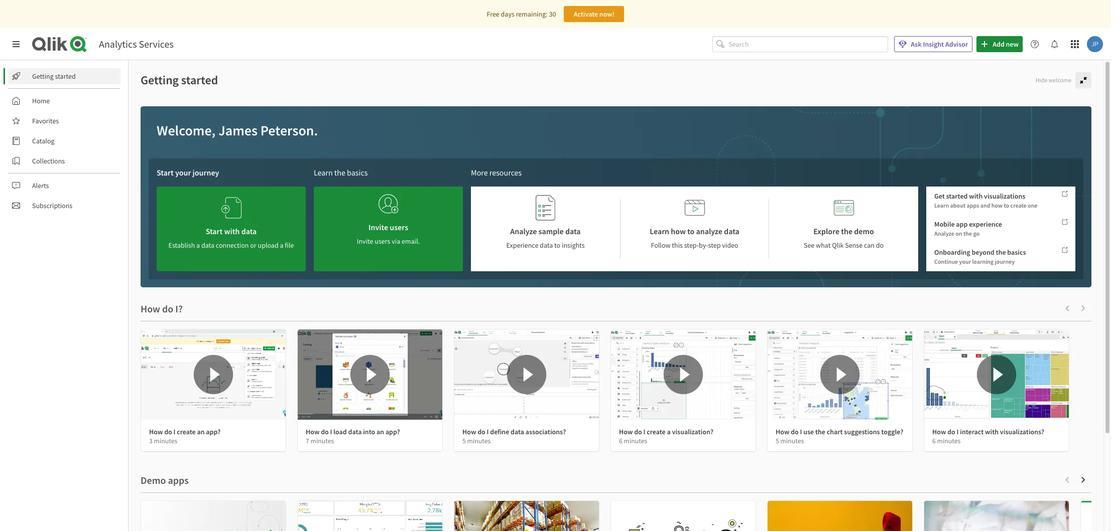 Task type: vqa. For each thing, say whether or not it's contained in the screenshot.
services
yes



Task type: describe. For each thing, give the bounding box(es) containing it.
how for how do i use the chart suggestions toggle?
[[776, 428, 790, 437]]

insight
[[923, 40, 944, 49]]

analyze inside mobile app experience analyze on the go
[[935, 230, 955, 238]]

learn for learn how to analyze data follow this step-by-step video
[[650, 226, 669, 237]]

get started with visualizations learn about apps and how to create one
[[935, 192, 1038, 209]]

started inside navigation pane 'element'
[[55, 72, 76, 81]]

how for how do i define data associations?
[[463, 428, 476, 437]]

file
[[285, 241, 294, 250]]

about
[[950, 202, 966, 209]]

chart
[[827, 428, 843, 437]]

5 inside how do i define data associations? 5 minutes
[[463, 437, 466, 446]]

step-
[[684, 241, 699, 250]]

started inside get started with visualizations learn about apps and how to create one
[[946, 192, 968, 201]]

minutes for how do i create an app?
[[154, 437, 177, 446]]

how do i define data associations? 5 minutes
[[463, 428, 566, 446]]

minutes for how do i define data associations?
[[467, 437, 491, 446]]

activate now!
[[574, 10, 615, 19]]

collections link
[[8, 153, 121, 169]]

connection
[[216, 241, 249, 250]]

hide welcome image
[[1080, 76, 1088, 84]]

analytics services
[[99, 38, 174, 50]]

do for how do i create a visualization?
[[634, 428, 642, 437]]

analyze sample data image
[[536, 195, 556, 221]]

start your journey
[[157, 168, 219, 178]]

catalog
[[32, 137, 55, 146]]

journey inside onboarding beyond the basics continue your learning journey
[[995, 258, 1015, 266]]

see
[[804, 241, 815, 250]]

sense
[[845, 241, 863, 250]]

how inside the learn how to analyze data follow this step-by-step video
[[671, 226, 686, 237]]

remaining:
[[516, 10, 548, 19]]

i for how do i load data into an app?
[[330, 428, 332, 437]]

start for your
[[157, 168, 174, 178]]

one
[[1028, 202, 1038, 209]]

how do i define data associations? image
[[454, 330, 599, 420]]

7
[[306, 437, 309, 446]]

30
[[549, 10, 556, 19]]

how for how do i create an app?
[[149, 428, 163, 437]]

basics inside onboarding beyond the basics continue your learning journey
[[1007, 248, 1026, 257]]

experience
[[506, 241, 538, 250]]

more resources
[[471, 168, 522, 178]]

how do i create a visualization? 6 minutes
[[619, 428, 714, 446]]

resources
[[490, 168, 522, 178]]

create for how do i create a visualization?
[[647, 428, 666, 437]]

use
[[804, 428, 814, 437]]

analyze sample data experience data to insights
[[506, 226, 585, 250]]

free
[[487, 10, 500, 19]]

how do i create a visualization? image
[[611, 330, 756, 420]]

get
[[935, 192, 945, 201]]

do for how do i interact with visualizations?
[[948, 428, 956, 437]]

a for start
[[196, 241, 200, 250]]

add
[[993, 40, 1005, 49]]

the inside explore the demo see what qlik sense can do
[[841, 226, 853, 237]]

how do i interact with visualizations? element
[[933, 428, 1045, 437]]

analytics services element
[[99, 38, 174, 50]]

data inside how do i define data associations? 5 minutes
[[511, 428, 524, 437]]

catalog link
[[8, 133, 121, 149]]

1 horizontal spatial started
[[181, 72, 218, 88]]

learn the basics
[[314, 168, 368, 178]]

with inside get started with visualizations learn about apps and how to create one
[[969, 192, 983, 201]]

collections
[[32, 157, 65, 166]]

onboarding
[[935, 248, 971, 257]]

services
[[139, 38, 174, 50]]

data inside the learn how to analyze data follow this step-by-step video
[[724, 226, 740, 237]]

a for how
[[667, 428, 671, 437]]

toggle?
[[882, 428, 904, 437]]

advisor
[[946, 40, 968, 49]]

how do i use the chart suggestions toggle? 5 minutes
[[776, 428, 904, 446]]

follow
[[651, 241, 671, 250]]

i for how do i interact with visualizations?
[[957, 428, 959, 437]]

load
[[334, 428, 347, 437]]

alerts
[[32, 181, 49, 190]]

mobile app experience analyze on the go
[[935, 220, 1002, 238]]

this
[[672, 241, 683, 250]]

how inside get started with visualizations learn about apps and how to create one
[[992, 202, 1003, 209]]

welcome, james peterson. main content
[[129, 60, 1111, 532]]

welcome,
[[157, 122, 216, 140]]

i for how do i create a visualization?
[[644, 428, 646, 437]]

can
[[864, 241, 875, 250]]

establish
[[169, 241, 195, 250]]

with inside start with data establish a data connection or upload a file
[[224, 226, 240, 237]]

associations?
[[526, 428, 566, 437]]

how do i load data into an app? image
[[298, 330, 442, 420]]

i for how do i use the chart suggestions toggle?
[[800, 428, 802, 437]]

3
[[149, 437, 153, 446]]

activate now! link
[[564, 6, 624, 22]]

how do i load data into an app? 7 minutes
[[306, 428, 400, 446]]

with inside how do i interact with visualizations? 6 minutes
[[985, 428, 999, 437]]

0 horizontal spatial journey
[[193, 168, 219, 178]]

learn how to analyze data follow this step-by-step video
[[650, 226, 740, 250]]

0 vertical spatial invite
[[369, 222, 388, 233]]

sample
[[539, 226, 564, 237]]

qlik
[[832, 241, 844, 250]]

how for how do i interact with visualizations?
[[933, 428, 946, 437]]

minutes inside how do i use the chart suggestions toggle? 5 minutes
[[781, 437, 804, 446]]

i for how do i create an app?
[[174, 428, 176, 437]]

welcome, james peterson.
[[157, 122, 318, 140]]

hide
[[1036, 76, 1048, 84]]

activate
[[574, 10, 598, 19]]

getting inside 'welcome, james peterson.' main content
[[141, 72, 179, 88]]

do for how do i use the chart suggestions toggle?
[[791, 428, 799, 437]]

how do i use the chart suggestions toggle? element
[[776, 428, 904, 437]]

how do i create an app? 3 minutes
[[149, 428, 221, 446]]

subscriptions link
[[8, 198, 121, 214]]

apps
[[967, 202, 979, 209]]

do for how do i create an app?
[[164, 428, 172, 437]]

ask insight advisor button
[[895, 36, 973, 52]]

beyond
[[972, 248, 995, 257]]

getting started link
[[8, 68, 121, 84]]

learning
[[972, 258, 994, 266]]

the inside mobile app experience analyze on the go
[[964, 230, 972, 238]]

5 inside how do i use the chart suggestions toggle? 5 minutes
[[776, 437, 779, 446]]

james peterson image
[[1087, 36, 1103, 52]]

data up or
[[241, 226, 257, 237]]

free days remaining: 30
[[487, 10, 556, 19]]

experience
[[969, 220, 1002, 229]]

app? inside how do i load data into an app? 7 minutes
[[386, 428, 400, 437]]

data left connection
[[201, 241, 214, 250]]

how do i define data associations? element
[[463, 428, 566, 437]]



Task type: locate. For each thing, give the bounding box(es) containing it.
start with data image
[[221, 195, 241, 221]]

0 horizontal spatial with
[[224, 226, 240, 237]]

Search text field
[[729, 36, 888, 52]]

2 horizontal spatial learn
[[935, 202, 949, 209]]

0 horizontal spatial app?
[[206, 428, 221, 437]]

searchbar element
[[713, 36, 888, 52]]

a left "file"
[[280, 241, 284, 250]]

to inside get started with visualizations learn about apps and how to create one
[[1004, 202, 1009, 209]]

1 vertical spatial start
[[206, 226, 223, 237]]

explore the demo image
[[834, 195, 854, 221]]

email.
[[402, 237, 420, 246]]

0 horizontal spatial a
[[196, 241, 200, 250]]

2 app? from the left
[[386, 428, 400, 437]]

2 vertical spatial with
[[985, 428, 999, 437]]

add new button
[[977, 36, 1023, 52]]

hide welcome
[[1036, 76, 1072, 84]]

analyze up the experience
[[510, 226, 537, 237]]

4 how from the left
[[619, 428, 633, 437]]

how do i interact with visualizations? image
[[925, 330, 1069, 420]]

6 how from the left
[[933, 428, 946, 437]]

analytics
[[99, 38, 137, 50]]

0 horizontal spatial basics
[[347, 168, 368, 178]]

1 i from the left
[[174, 428, 176, 437]]

minutes right the 3
[[154, 437, 177, 446]]

how inside 'how do i create a visualization? 6 minutes'
[[619, 428, 633, 437]]

data down the sample
[[540, 241, 553, 250]]

6 minutes from the left
[[937, 437, 961, 446]]

app
[[956, 220, 968, 229]]

minutes inside 'how do i create a visualization? 6 minutes'
[[624, 437, 647, 446]]

start for with
[[206, 226, 223, 237]]

1 vertical spatial users
[[375, 237, 390, 246]]

home
[[32, 96, 50, 105]]

a left visualization? in the right of the page
[[667, 428, 671, 437]]

a
[[196, 241, 200, 250], [280, 241, 284, 250], [667, 428, 671, 437]]

how do i create an app? element
[[149, 428, 221, 437]]

1 vertical spatial to
[[687, 226, 695, 237]]

i inside how do i create an app? 3 minutes
[[174, 428, 176, 437]]

0 vertical spatial to
[[1004, 202, 1009, 209]]

visualizations?
[[1000, 428, 1045, 437]]

interact
[[960, 428, 984, 437]]

1 horizontal spatial app?
[[386, 428, 400, 437]]

create inside get started with visualizations learn about apps and how to create one
[[1011, 202, 1027, 209]]

go
[[973, 230, 980, 238]]

0 vertical spatial start
[[157, 168, 174, 178]]

how do i load data into an app? element
[[306, 428, 400, 437]]

create for how do i create an app?
[[177, 428, 196, 437]]

1 vertical spatial your
[[959, 258, 971, 266]]

onboarding beyond the basics continue your learning journey
[[935, 248, 1026, 266]]

invite left via
[[357, 237, 373, 246]]

0 horizontal spatial getting started
[[32, 72, 76, 81]]

do inside how do i interact with visualizations? 6 minutes
[[948, 428, 956, 437]]

explore the demo see what qlik sense can do
[[804, 226, 884, 250]]

to inside the learn how to analyze data follow this step-by-step video
[[687, 226, 695, 237]]

journey
[[193, 168, 219, 178], [995, 258, 1015, 266]]

1 minutes from the left
[[154, 437, 177, 446]]

0 horizontal spatial learn
[[314, 168, 333, 178]]

users left via
[[375, 237, 390, 246]]

learn
[[314, 168, 333, 178], [935, 202, 949, 209], [650, 226, 669, 237]]

4 i from the left
[[644, 428, 646, 437]]

1 6 from the left
[[619, 437, 623, 446]]

2 minutes from the left
[[311, 437, 334, 446]]

your
[[175, 168, 191, 178], [959, 258, 971, 266]]

i inside how do i interact with visualizations? 6 minutes
[[957, 428, 959, 437]]

home link
[[8, 93, 121, 109]]

to down the sample
[[554, 241, 561, 250]]

ask
[[911, 40, 922, 49]]

an
[[197, 428, 205, 437], [377, 428, 384, 437]]

1 horizontal spatial create
[[647, 428, 666, 437]]

how inside how do i use the chart suggestions toggle? 5 minutes
[[776, 428, 790, 437]]

1 horizontal spatial start
[[206, 226, 223, 237]]

favorites
[[32, 117, 59, 126]]

basics
[[347, 168, 368, 178], [1007, 248, 1026, 257]]

1 vertical spatial invite
[[357, 237, 373, 246]]

i inside how do i load data into an app? 7 minutes
[[330, 428, 332, 437]]

1 horizontal spatial a
[[280, 241, 284, 250]]

2 horizontal spatial with
[[985, 428, 999, 437]]

data inside how do i load data into an app? 7 minutes
[[348, 428, 362, 437]]

peterson.
[[260, 122, 318, 140]]

how
[[992, 202, 1003, 209], [671, 226, 686, 237]]

create inside 'how do i create a visualization? 6 minutes'
[[647, 428, 666, 437]]

how do i use the chart suggestions toggle? image
[[768, 330, 912, 420]]

2 how from the left
[[306, 428, 320, 437]]

6 for how do i create a visualization?
[[619, 437, 623, 446]]

create inside how do i create an app? 3 minutes
[[177, 428, 196, 437]]

users up via
[[390, 222, 408, 233]]

welcome
[[1049, 76, 1072, 84]]

0 horizontal spatial your
[[175, 168, 191, 178]]

close sidebar menu image
[[12, 40, 20, 48]]

to inside 'analyze sample data experience data to insights'
[[554, 241, 561, 250]]

how do i create a visualization? element
[[619, 428, 714, 437]]

minutes inside how do i load data into an app? 7 minutes
[[311, 437, 334, 446]]

0 horizontal spatial 5
[[463, 437, 466, 446]]

james
[[218, 122, 258, 140]]

do inside how do i create an app? 3 minutes
[[164, 428, 172, 437]]

learn inside get started with visualizations learn about apps and how to create one
[[935, 202, 949, 209]]

0 vertical spatial with
[[969, 192, 983, 201]]

explore
[[814, 226, 840, 237]]

2 6 from the left
[[933, 437, 936, 446]]

getting started up home link
[[32, 72, 76, 81]]

demo
[[854, 226, 874, 237]]

1 horizontal spatial your
[[959, 258, 971, 266]]

i inside how do i define data associations? 5 minutes
[[487, 428, 489, 437]]

a inside 'how do i create a visualization? 6 minutes'
[[667, 428, 671, 437]]

2 horizontal spatial a
[[667, 428, 671, 437]]

how up the this
[[671, 226, 686, 237]]

2 horizontal spatial started
[[946, 192, 968, 201]]

getting started inside getting started link
[[32, 72, 76, 81]]

navigation pane element
[[0, 64, 128, 218]]

started
[[55, 72, 76, 81], [181, 72, 218, 88], [946, 192, 968, 201]]

by-
[[699, 241, 708, 250]]

an inside how do i create an app? 3 minutes
[[197, 428, 205, 437]]

users
[[390, 222, 408, 233], [375, 237, 390, 246]]

1 horizontal spatial how
[[992, 202, 1003, 209]]

continue
[[935, 258, 958, 266]]

analyze
[[696, 226, 723, 237]]

with up apps
[[969, 192, 983, 201]]

1 horizontal spatial getting started
[[141, 72, 218, 88]]

minutes inside how do i create an app? 3 minutes
[[154, 437, 177, 446]]

0 horizontal spatial how
[[671, 226, 686, 237]]

0 vertical spatial users
[[390, 222, 408, 233]]

minutes right 7
[[311, 437, 334, 446]]

1 how from the left
[[149, 428, 163, 437]]

0 horizontal spatial 6
[[619, 437, 623, 446]]

step
[[708, 241, 721, 250]]

0 vertical spatial your
[[175, 168, 191, 178]]

analyze
[[510, 226, 537, 237], [935, 230, 955, 238]]

0 horizontal spatial getting
[[32, 72, 54, 81]]

getting started inside 'welcome, james peterson.' main content
[[141, 72, 218, 88]]

data up insights
[[565, 226, 581, 237]]

data right define
[[511, 428, 524, 437]]

5 i from the left
[[800, 428, 802, 437]]

minutes for how do i interact with visualizations?
[[937, 437, 961, 446]]

2 i from the left
[[330, 428, 332, 437]]

2 vertical spatial learn
[[650, 226, 669, 237]]

favorites link
[[8, 113, 121, 129]]

insights
[[562, 241, 585, 250]]

do inside how do i load data into an app? 7 minutes
[[321, 428, 329, 437]]

i for how do i define data associations?
[[487, 428, 489, 437]]

to down visualizations
[[1004, 202, 1009, 209]]

2 vertical spatial to
[[554, 241, 561, 250]]

0 horizontal spatial started
[[55, 72, 76, 81]]

0 horizontal spatial create
[[177, 428, 196, 437]]

getting started down 'services'
[[141, 72, 218, 88]]

5
[[463, 437, 466, 446], [776, 437, 779, 446]]

3 how from the left
[[463, 428, 476, 437]]

learn for learn the basics
[[314, 168, 333, 178]]

video
[[722, 241, 738, 250]]

0 vertical spatial basics
[[347, 168, 368, 178]]

minutes down interact
[[937, 437, 961, 446]]

0 horizontal spatial start
[[157, 168, 174, 178]]

1 horizontal spatial an
[[377, 428, 384, 437]]

or
[[250, 241, 256, 250]]

getting
[[32, 72, 54, 81], [141, 72, 179, 88]]

via
[[392, 237, 400, 246]]

1 an from the left
[[197, 428, 205, 437]]

data up video
[[724, 226, 740, 237]]

0 vertical spatial how
[[992, 202, 1003, 209]]

visualization?
[[672, 428, 714, 437]]

minutes inside how do i interact with visualizations? 6 minutes
[[937, 437, 961, 446]]

6 for how do i interact with visualizations?
[[933, 437, 936, 446]]

suggestions
[[844, 428, 880, 437]]

the inside how do i use the chart suggestions toggle? 5 minutes
[[816, 428, 826, 437]]

app? inside how do i create an app? 3 minutes
[[206, 428, 221, 437]]

3 i from the left
[[487, 428, 489, 437]]

add new
[[993, 40, 1019, 49]]

1 vertical spatial learn
[[935, 202, 949, 209]]

with right interact
[[985, 428, 999, 437]]

the inside onboarding beyond the basics continue your learning journey
[[996, 248, 1006, 257]]

with up connection
[[224, 226, 240, 237]]

2 horizontal spatial to
[[1004, 202, 1009, 209]]

i inside 'how do i create a visualization? 6 minutes'
[[644, 428, 646, 437]]

do for how do i load data into an app?
[[321, 428, 329, 437]]

on
[[956, 230, 962, 238]]

1 horizontal spatial journey
[[995, 258, 1015, 266]]

minutes for how do i create a visualization?
[[624, 437, 647, 446]]

invite users image
[[378, 191, 398, 217]]

6 inside 'how do i create a visualization? 6 minutes'
[[619, 437, 623, 446]]

1 horizontal spatial 6
[[933, 437, 936, 446]]

how for how do i load data into an app?
[[306, 428, 320, 437]]

invite
[[369, 222, 388, 233], [357, 237, 373, 246]]

an inside how do i load data into an app? 7 minutes
[[377, 428, 384, 437]]

how inside how do i create an app? 3 minutes
[[149, 428, 163, 437]]

how for how do i create a visualization?
[[619, 428, 633, 437]]

1 horizontal spatial with
[[969, 192, 983, 201]]

do inside 'how do i create a visualization? 6 minutes'
[[634, 428, 642, 437]]

1 vertical spatial basics
[[1007, 248, 1026, 257]]

2 horizontal spatial create
[[1011, 202, 1027, 209]]

minutes inside how do i define data associations? 5 minutes
[[467, 437, 491, 446]]

more
[[471, 168, 488, 178]]

1 horizontal spatial 5
[[776, 437, 779, 446]]

start down the welcome, on the left top of page
[[157, 168, 174, 178]]

ask insight advisor
[[911, 40, 968, 49]]

invite down invite users image on the top left of page
[[369, 222, 388, 233]]

how do i interact with visualizations? 6 minutes
[[933, 428, 1045, 446]]

invite users invite users via email.
[[357, 222, 420, 246]]

minutes down define
[[467, 437, 491, 446]]

a right establish
[[196, 241, 200, 250]]

getting up the home
[[32, 72, 54, 81]]

analyze down "mobile" at right top
[[935, 230, 955, 238]]

1 horizontal spatial analyze
[[935, 230, 955, 238]]

with
[[969, 192, 983, 201], [224, 226, 240, 237], [985, 428, 999, 437]]

define
[[490, 428, 509, 437]]

start with data establish a data connection or upload a file
[[169, 226, 294, 250]]

start up connection
[[206, 226, 223, 237]]

how right and
[[992, 202, 1003, 209]]

do inside explore the demo see what qlik sense can do
[[876, 241, 884, 250]]

4 minutes from the left
[[624, 437, 647, 446]]

how inside how do i define data associations? 5 minutes
[[463, 428, 476, 437]]

to up step-
[[687, 226, 695, 237]]

how inside how do i interact with visualizations? 6 minutes
[[933, 428, 946, 437]]

learn how to analyze data image
[[685, 195, 705, 221]]

journey down the welcome, on the left top of page
[[193, 168, 219, 178]]

getting started
[[32, 72, 76, 81], [141, 72, 218, 88]]

1 app? from the left
[[206, 428, 221, 437]]

start inside start with data establish a data connection or upload a file
[[206, 226, 223, 237]]

i inside how do i use the chart suggestions toggle? 5 minutes
[[800, 428, 802, 437]]

into
[[363, 428, 375, 437]]

6 i from the left
[[957, 428, 959, 437]]

0 vertical spatial journey
[[193, 168, 219, 178]]

1 vertical spatial journey
[[995, 258, 1015, 266]]

analyze inside 'analyze sample data experience data to insights'
[[510, 226, 537, 237]]

2 5 from the left
[[776, 437, 779, 446]]

upload
[[258, 241, 279, 250]]

1 horizontal spatial learn
[[650, 226, 669, 237]]

1 vertical spatial how
[[671, 226, 686, 237]]

your down the welcome, on the left top of page
[[175, 168, 191, 178]]

visualizations
[[984, 192, 1026, 201]]

2 an from the left
[[377, 428, 384, 437]]

mobile
[[935, 220, 955, 229]]

learn inside the learn how to analyze data follow this step-by-step video
[[650, 226, 669, 237]]

do inside how do i use the chart suggestions toggle? 5 minutes
[[791, 428, 799, 437]]

create
[[1011, 202, 1027, 209], [177, 428, 196, 437], [647, 428, 666, 437]]

5 minutes from the left
[[781, 437, 804, 446]]

getting inside navigation pane 'element'
[[32, 72, 54, 81]]

0 horizontal spatial an
[[197, 428, 205, 437]]

1 horizontal spatial basics
[[1007, 248, 1026, 257]]

and
[[981, 202, 991, 209]]

minutes down how do i create a visualization? 'element'
[[624, 437, 647, 446]]

0 vertical spatial learn
[[314, 168, 333, 178]]

data left into on the bottom
[[348, 428, 362, 437]]

1 5 from the left
[[463, 437, 466, 446]]

how inside how do i load data into an app? 7 minutes
[[306, 428, 320, 437]]

days
[[501, 10, 515, 19]]

0 horizontal spatial to
[[554, 241, 561, 250]]

1 vertical spatial with
[[224, 226, 240, 237]]

alerts link
[[8, 178, 121, 194]]

0 horizontal spatial analyze
[[510, 226, 537, 237]]

getting down 'services'
[[141, 72, 179, 88]]

i
[[174, 428, 176, 437], [330, 428, 332, 437], [487, 428, 489, 437], [644, 428, 646, 437], [800, 428, 802, 437], [957, 428, 959, 437]]

do for how do i define data associations?
[[478, 428, 485, 437]]

1 horizontal spatial to
[[687, 226, 695, 237]]

minutes down use
[[781, 437, 804, 446]]

1 horizontal spatial getting
[[141, 72, 179, 88]]

5 how from the left
[[776, 428, 790, 437]]

do inside how do i define data associations? 5 minutes
[[478, 428, 485, 437]]

new
[[1006, 40, 1019, 49]]

your down onboarding
[[959, 258, 971, 266]]

3 minutes from the left
[[467, 437, 491, 446]]

your inside onboarding beyond the basics continue your learning journey
[[959, 258, 971, 266]]

how do i create an app? image
[[141, 330, 286, 420]]

the
[[334, 168, 345, 178], [841, 226, 853, 237], [964, 230, 972, 238], [996, 248, 1006, 257], [816, 428, 826, 437]]

6 inside how do i interact with visualizations? 6 minutes
[[933, 437, 936, 446]]

6
[[619, 437, 623, 446], [933, 437, 936, 446]]

journey right learning
[[995, 258, 1015, 266]]



